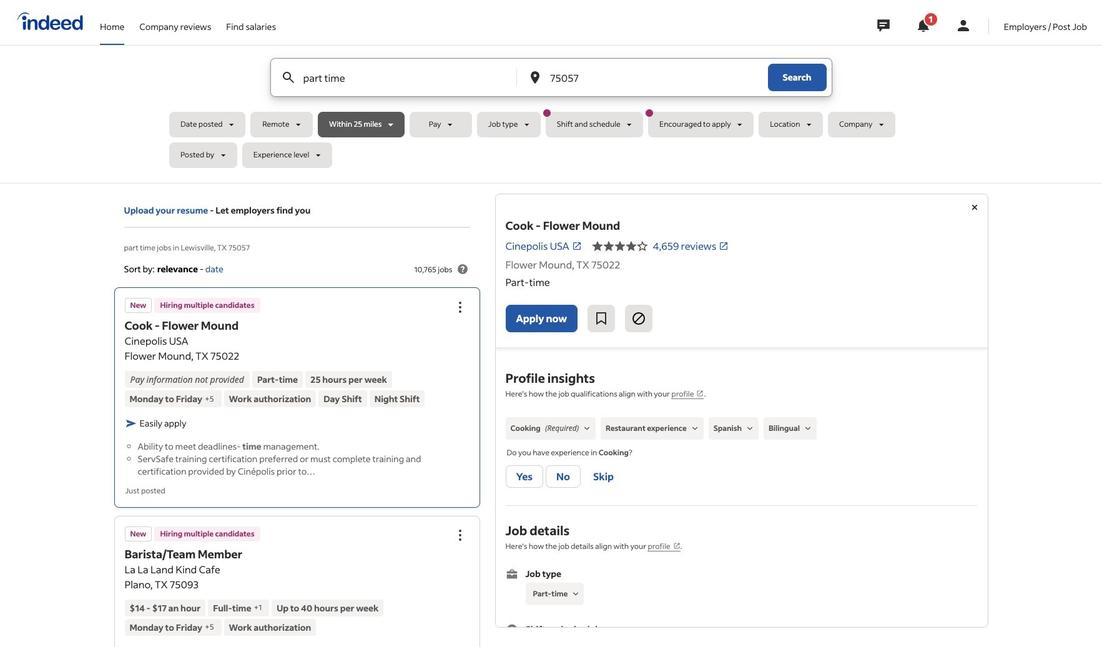 Task type: locate. For each thing, give the bounding box(es) containing it.
cinepolis usa (opens in a new tab) image
[[572, 241, 582, 251]]

None search field
[[169, 58, 934, 173]]

missing qualification image
[[582, 423, 593, 434], [745, 423, 756, 434]]

0 horizontal spatial missing qualification image
[[690, 423, 701, 434]]

save this job image
[[594, 311, 609, 326]]

search: Job title, keywords, or company text field
[[301, 59, 496, 96]]

2 missing qualification image from the left
[[745, 423, 756, 434]]

4.1 out of 5 stars. link to 4,659 reviews company ratings (opens in a new tab) image
[[719, 241, 729, 251]]

1 horizontal spatial missing qualification image
[[745, 423, 756, 434]]

missing preference image
[[571, 589, 582, 600]]

help icon image
[[455, 262, 470, 277]]

1 horizontal spatial missing qualification image
[[803, 423, 814, 434]]

0 horizontal spatial missing qualification image
[[582, 423, 593, 434]]

missing qualification image
[[690, 423, 701, 434], [803, 423, 814, 434]]

1 missing qualification image from the left
[[582, 423, 593, 434]]

messages unread count 0 image
[[876, 13, 892, 38]]

profile (opens in a new window) image
[[697, 390, 705, 397]]



Task type: vqa. For each thing, say whether or not it's contained in the screenshot.
'Job actions for Drive with Lyft - No Experience Needed is collapsed' 'image'
no



Task type: describe. For each thing, give the bounding box(es) containing it.
Edit location text field
[[548, 59, 743, 96]]

not interested image
[[632, 311, 647, 326]]

job actions for cook - flower mound is collapsed image
[[453, 300, 468, 315]]

1 missing qualification image from the left
[[690, 423, 701, 434]]

job preferences (opens in a new window) image
[[673, 542, 681, 550]]

2 missing qualification image from the left
[[803, 423, 814, 434]]

4.1 out of 5 stars image
[[592, 239, 648, 254]]

close job details image
[[968, 200, 983, 215]]

account image
[[957, 18, 972, 33]]

job actions for barista/team member is collapsed image
[[453, 528, 468, 543]]



